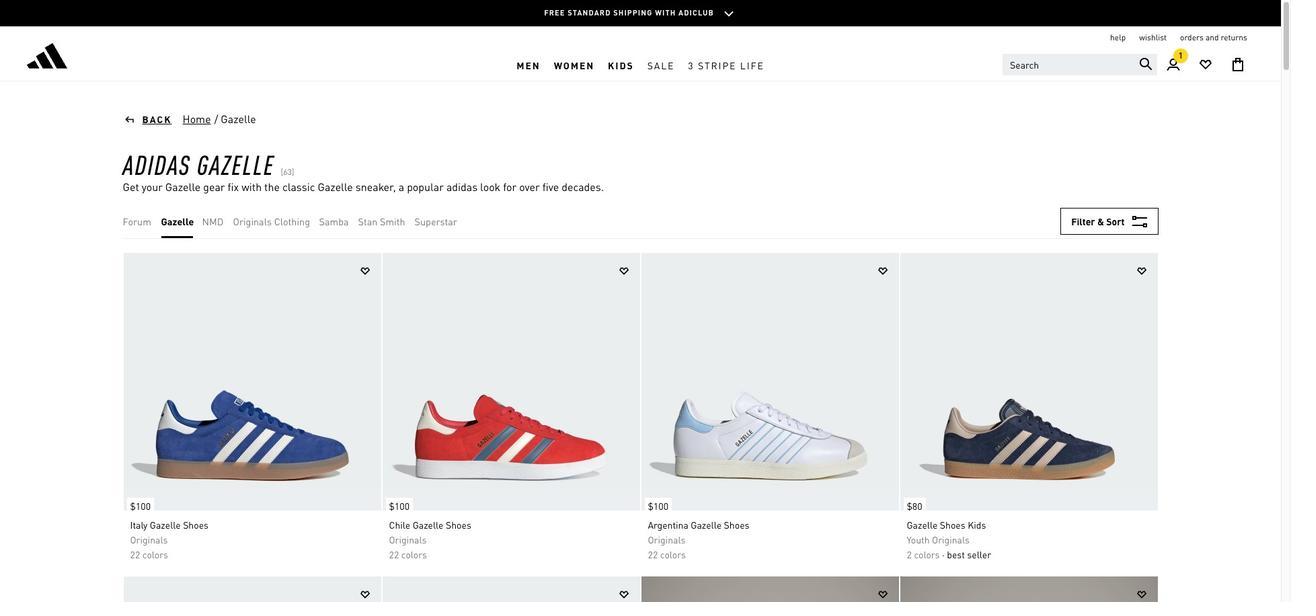 Task type: locate. For each thing, give the bounding box(es) containing it.
sort
[[1107, 215, 1125, 227]]

22 down italy
[[130, 548, 140, 560]]

youth originals blue gazelle shoes kids image
[[900, 253, 1158, 511]]

italy gazelle shoes originals 22 colors
[[130, 519, 209, 560]]

home
[[183, 112, 211, 126]]

originals inside argentina gazelle shoes originals 22 colors
[[648, 534, 686, 546]]

$80
[[907, 500, 923, 512]]

[63]
[[281, 167, 294, 177]]

shoes inside argentina gazelle shoes originals 22 colors
[[724, 519, 750, 531]]

shoes
[[183, 519, 209, 531], [446, 519, 472, 531], [724, 519, 750, 531], [940, 519, 966, 531]]

2 horizontal spatial $100 link
[[641, 491, 672, 514]]

orders and returns link
[[1181, 32, 1248, 43]]

sale
[[648, 59, 675, 71]]

2 shoes from the left
[[446, 519, 472, 531]]

chile
[[389, 519, 411, 531]]

3 $100 from the left
[[648, 500, 669, 512]]

gear
[[203, 180, 225, 194]]

0 horizontal spatial $100 link
[[123, 491, 154, 514]]

$100 for argentina
[[648, 500, 669, 512]]

0 horizontal spatial 22
[[130, 548, 140, 560]]

popular
[[407, 180, 444, 194]]

adidas down back
[[123, 147, 191, 181]]

filter & sort
[[1072, 215, 1125, 227]]

colors inside "chile gazelle shoes originals 22 colors"
[[401, 548, 427, 560]]

$100 for italy
[[130, 500, 151, 512]]

adiclub
[[679, 8, 714, 17]]

colors inside argentina gazelle shoes originals 22 colors
[[660, 548, 686, 560]]

colors down argentina on the right
[[660, 548, 686, 560]]

originals white argentina gazelle shoes image
[[641, 253, 899, 511]]

sneaker,
[[356, 180, 396, 194]]

list
[[123, 205, 467, 238]]

nmd link
[[202, 214, 224, 229]]

colors
[[142, 548, 168, 560], [401, 548, 427, 560], [660, 548, 686, 560], [915, 548, 940, 560]]

22 inside italy gazelle shoes originals 22 colors
[[130, 548, 140, 560]]

stan smith
[[358, 215, 405, 227]]

·
[[943, 548, 945, 560]]

$100 link
[[123, 491, 154, 514], [382, 491, 413, 514], [641, 491, 672, 514]]

originals
[[233, 215, 272, 227], [130, 534, 168, 546], [389, 534, 427, 546], [648, 534, 686, 546], [932, 534, 970, 546]]

samba link
[[319, 214, 349, 229]]

fix
[[228, 180, 239, 194]]

3 22 from the left
[[648, 548, 658, 560]]

1 horizontal spatial $100
[[389, 500, 410, 512]]

2 horizontal spatial $100
[[648, 500, 669, 512]]

1 colors from the left
[[142, 548, 168, 560]]

your
[[142, 180, 163, 194]]

22
[[130, 548, 140, 560], [389, 548, 399, 560], [648, 548, 658, 560]]

gazelle inside list
[[161, 215, 194, 227]]

filter & sort button
[[1061, 208, 1159, 235]]

$100
[[130, 500, 151, 512], [389, 500, 410, 512], [648, 500, 669, 512]]

4 colors from the left
[[915, 548, 940, 560]]

22 down chile
[[389, 548, 399, 560]]

1 22 from the left
[[130, 548, 140, 560]]

colors down chile
[[401, 548, 427, 560]]

for
[[503, 180, 517, 194]]

y-3 white y-3 gazelle image
[[641, 577, 899, 602]]

clothing
[[274, 215, 310, 227]]

colors left ·
[[915, 548, 940, 560]]

4 shoes from the left
[[940, 519, 966, 531]]

originals inside italy gazelle shoes originals 22 colors
[[130, 534, 168, 546]]

best
[[947, 548, 965, 560]]

kids
[[968, 519, 987, 531]]

decades.
[[562, 180, 604, 194]]

life
[[741, 59, 765, 71]]

superstar
[[415, 215, 457, 227]]

originals down italy
[[130, 534, 168, 546]]

originals down argentina on the right
[[648, 534, 686, 546]]

$100 link for chile
[[382, 491, 413, 514]]

free
[[544, 8, 566, 17]]

2 $100 link from the left
[[382, 491, 413, 514]]

1 horizontal spatial $100 link
[[382, 491, 413, 514]]

y-3 black y-3 gazelle image
[[900, 577, 1158, 602]]

$80 link
[[900, 491, 926, 514]]

$100 link up chile
[[382, 491, 413, 514]]

22 for argentina gazelle shoes originals 22 colors
[[648, 548, 658, 560]]

italy
[[130, 519, 148, 531]]

2 horizontal spatial 22
[[648, 548, 658, 560]]

1 horizontal spatial adidas
[[447, 180, 478, 194]]

originals down chile
[[389, 534, 427, 546]]

22 down argentina on the right
[[648, 548, 658, 560]]

2 22 from the left
[[389, 548, 399, 560]]

adidas
[[123, 147, 191, 181], [447, 180, 478, 194]]

1 $100 link from the left
[[123, 491, 154, 514]]

$100 link up italy
[[123, 491, 154, 514]]

originals blue italy gazelle shoes image
[[123, 253, 381, 511]]

22 inside argentina gazelle shoes originals 22 colors
[[648, 548, 658, 560]]

$100 up chile
[[389, 500, 410, 512]]

argentina
[[648, 519, 689, 531]]

0 horizontal spatial $100
[[130, 500, 151, 512]]

gazelle shoes kids youth originals 2 colors · best seller
[[907, 519, 992, 560]]

men
[[517, 59, 541, 71]]

shoes inside "chile gazelle shoes originals 22 colors"
[[446, 519, 472, 531]]

over
[[519, 180, 540, 194]]

22 inside "chile gazelle shoes originals 22 colors"
[[389, 548, 399, 560]]

men link
[[510, 49, 547, 81]]

shoes for argentina gazelle shoes
[[724, 519, 750, 531]]

3 shoes from the left
[[724, 519, 750, 531]]

22 for chile gazelle shoes originals 22 colors
[[389, 548, 399, 560]]

gazelle
[[221, 112, 256, 126], [197, 147, 275, 181], [165, 180, 201, 194], [318, 180, 353, 194], [161, 215, 194, 227], [150, 519, 181, 531], [413, 519, 444, 531], [691, 519, 722, 531], [907, 519, 938, 531]]

Search field
[[1003, 54, 1158, 75]]

1 shoes from the left
[[183, 519, 209, 531]]

shoes inside italy gazelle shoes originals 22 colors
[[183, 519, 209, 531]]

originals inside "chile gazelle shoes originals 22 colors"
[[389, 534, 427, 546]]

$100 up argentina on the right
[[648, 500, 669, 512]]

colors down italy
[[142, 548, 168, 560]]

samba
[[319, 215, 349, 227]]

gazelle link
[[161, 214, 194, 229]]

adidas left 'look'
[[447, 180, 478, 194]]

stan
[[358, 215, 378, 227]]

gazelle inside "gazelle shoes kids youth originals 2 colors · best seller"
[[907, 519, 938, 531]]

3 $100 link from the left
[[641, 491, 672, 514]]

shipping
[[614, 8, 653, 17]]

and
[[1206, 32, 1219, 42]]

get
[[123, 180, 139, 194]]

shoes for chile gazelle shoes
[[446, 519, 472, 531]]

colors inside italy gazelle shoes originals 22 colors
[[142, 548, 168, 560]]

1 horizontal spatial 22
[[389, 548, 399, 560]]

3 colors from the left
[[660, 548, 686, 560]]

a
[[399, 180, 404, 194]]

back button
[[123, 112, 172, 126]]

$100 link for argentina
[[641, 491, 672, 514]]

$100 link up argentina on the right
[[641, 491, 672, 514]]

$100 up italy
[[130, 500, 151, 512]]

1 $100 from the left
[[130, 500, 151, 512]]

2 $100 from the left
[[389, 500, 410, 512]]

3 stripe life
[[688, 59, 765, 71]]

orders and returns
[[1181, 32, 1248, 42]]

2 colors from the left
[[401, 548, 427, 560]]

nmd
[[202, 215, 224, 227]]

look
[[480, 180, 501, 194]]

2
[[907, 548, 912, 560]]

originals red chile gazelle shoes image
[[382, 253, 640, 511]]

1
[[1179, 50, 1184, 61]]

22 for italy gazelle shoes originals 22 colors
[[130, 548, 140, 560]]

originals down with
[[233, 215, 272, 227]]

originals up best
[[932, 534, 970, 546]]



Task type: describe. For each thing, give the bounding box(es) containing it.
$100 link for italy
[[123, 491, 154, 514]]

classic
[[282, 180, 315, 194]]

standard
[[568, 8, 611, 17]]

forum
[[123, 215, 151, 227]]

originals clothing
[[233, 215, 310, 227]]

originals for argentina gazelle shoes
[[648, 534, 686, 546]]

originals clothing link
[[233, 214, 310, 229]]

with
[[655, 8, 676, 17]]

women's originals pink gazelle bold shoes image
[[382, 577, 640, 602]]

women
[[554, 59, 595, 71]]

get your gazelle gear fix with the classic gazelle sneaker, a popular adidas look for over five decades.
[[123, 180, 604, 194]]

originals for italy gazelle shoes
[[130, 534, 168, 546]]

kids link
[[602, 49, 641, 81]]

gazelle inside "chile gazelle shoes originals 22 colors"
[[413, 519, 444, 531]]

help
[[1111, 32, 1126, 42]]

gazelle inside argentina gazelle shoes originals 22 colors
[[691, 519, 722, 531]]

colors for italy
[[142, 548, 168, 560]]

list containing forum
[[123, 205, 467, 238]]

main navigation element
[[306, 49, 975, 81]]

orders
[[1181, 32, 1204, 42]]

0 horizontal spatial adidas
[[123, 147, 191, 181]]

originals inside "gazelle shoes kids youth originals 2 colors · best seller"
[[932, 534, 970, 546]]

sale link
[[641, 49, 682, 81]]

with
[[242, 180, 262, 194]]

help link
[[1111, 32, 1126, 43]]

seller
[[968, 548, 992, 560]]

$100 for chile
[[389, 500, 410, 512]]

stripe
[[698, 59, 737, 71]]

colors for argentina
[[660, 548, 686, 560]]

colors for chile
[[401, 548, 427, 560]]

1 link
[[1158, 48, 1190, 81]]

stan smith link
[[358, 214, 405, 229]]

3 stripe life link
[[682, 49, 771, 81]]

&
[[1098, 215, 1105, 227]]

gazelle inside italy gazelle shoes originals 22 colors
[[150, 519, 181, 531]]

the
[[264, 180, 280, 194]]

returns
[[1221, 32, 1248, 42]]

kids
[[608, 59, 634, 71]]

chile gazelle shoes originals 22 colors
[[389, 519, 472, 560]]

back
[[142, 113, 172, 125]]

free standard shipping with adiclub
[[544, 8, 714, 17]]

smith
[[380, 215, 405, 227]]

youth originals pink gazelle shoes image
[[123, 577, 381, 602]]

filter
[[1072, 215, 1096, 227]]

youth
[[907, 534, 930, 546]]

five
[[543, 180, 559, 194]]

3
[[688, 59, 695, 71]]

originals for chile gazelle shoes
[[389, 534, 427, 546]]

home link
[[182, 111, 212, 127]]

wishlist
[[1140, 32, 1167, 42]]

originals inside list
[[233, 215, 272, 227]]

shoes for italy gazelle shoes
[[183, 519, 209, 531]]

argentina gazelle shoes originals 22 colors
[[648, 519, 750, 560]]

women link
[[547, 49, 602, 81]]

superstar link
[[415, 214, 457, 229]]

adidas gazelle [63]
[[123, 147, 294, 181]]

wishlist link
[[1140, 32, 1167, 43]]

shoes inside "gazelle shoes kids youth originals 2 colors · best seller"
[[940, 519, 966, 531]]

forum link
[[123, 214, 151, 229]]

colors inside "gazelle shoes kids youth originals 2 colors · best seller"
[[915, 548, 940, 560]]



Task type: vqa. For each thing, say whether or not it's contained in the screenshot.
Stan
yes



